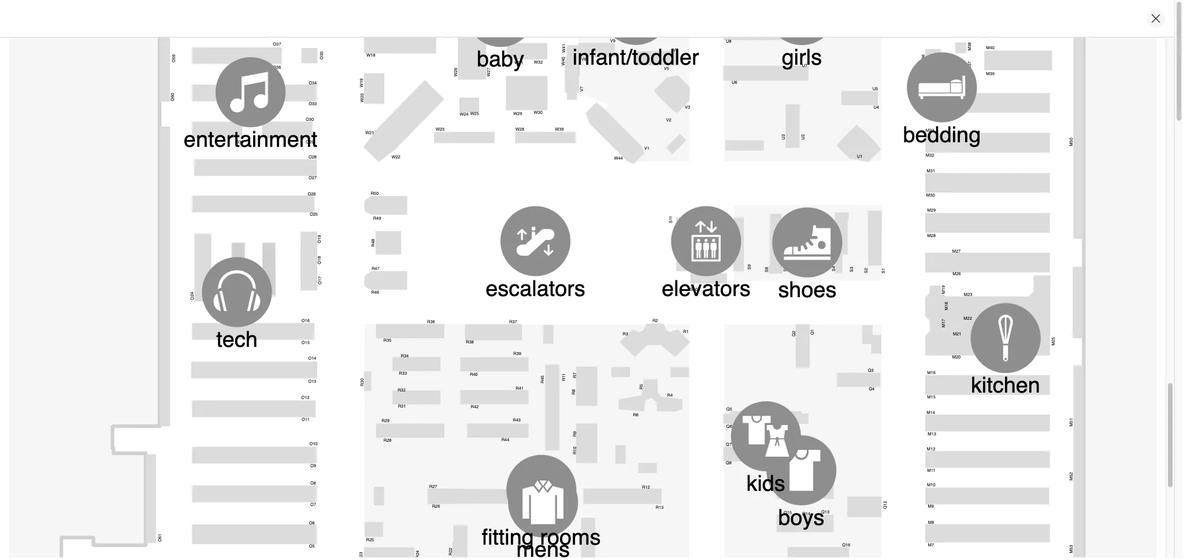 Task type: vqa. For each thing, say whether or not it's contained in the screenshot.
R36
yes



Task type: locate. For each thing, give the bounding box(es) containing it.
r2
[[653, 318, 658, 323]]

0 horizontal spatial &
[[323, 449, 331, 462]]

1 vertical spatial &
[[323, 449, 331, 462]]

fitting
[[482, 525, 534, 550]]

q6
[[727, 425, 733, 429]]

v9
[[611, 39, 616, 43]]

1 8:00am from the top
[[635, 452, 662, 462]]

2 san from the top
[[245, 148, 259, 158]]

pickup up order
[[759, 394, 794, 407]]

and inside the drive up order ahead and use the target app to pick up without leaving your car
[[804, 482, 816, 490]]

8:00am for open
[[635, 496, 662, 506]]

0 vertical spatial 8:00am
[[635, 452, 662, 462]]

10:00pm inside 879 blossom hill rd san jose, ca 95123-1213 phone: (408) 513-3002 open until 10:00pm
[[285, 174, 317, 184]]

your up 'shipt'
[[909, 472, 922, 481]]

o12
[[301, 396, 310, 400]]

open down cvs
[[264, 509, 284, 519]]

boys
[[779, 505, 825, 530]]

m30
[[927, 193, 935, 198]]

r32
[[398, 388, 406, 392]]

2 vertical spatial store
[[734, 491, 750, 500]]

available
[[371, 449, 417, 462]]

open down phone:
[[245, 174, 265, 184]]

2 8:00am from the top
[[635, 496, 662, 506]]

jose,
[[261, 148, 280, 158]]

until inside wine, beer & spirits available open until 10:00pm
[[286, 465, 301, 475]]

r24
[[416, 551, 420, 558]]

open inside wine, beer & spirits available open until 10:00pm
[[264, 465, 284, 475]]

your down without
[[828, 509, 841, 518]]

dialog containing infant/toddler
[[0, 0, 1184, 558]]

tech
[[216, 327, 258, 352]]

& inside wine, beer & spirits available open until 10:00pm
[[323, 449, 331, 462]]

1 vertical spatial san
[[245, 148, 259, 158]]

1 horizontal spatial ahead
[[824, 472, 843, 481]]

and for drive
[[804, 482, 816, 490]]

1 vertical spatial store
[[806, 408, 824, 418]]

m7
[[929, 543, 935, 548]]

order inside the drive up order ahead and use the target app to pick up without leaving your car
[[804, 472, 822, 481]]

m21 m22
[[954, 316, 973, 337]]

r43
[[513, 418, 521, 423]]

& for delivery
[[797, 394, 805, 407]]

store left map
[[895, 171, 914, 181]]

0 horizontal spatial and
[[734, 482, 746, 490]]

store hours
[[469, 407, 545, 423]]

10:00pm down 513-
[[285, 174, 317, 184]]

store inside store hours open until 10:00pm
[[265, 405, 293, 419]]

m37
[[968, 61, 972, 70]]

delivery
[[808, 394, 849, 407]]

hours for store hours open until 10:00pm
[[296, 405, 327, 419]]

o16
[[302, 318, 310, 323]]

o18
[[317, 256, 322, 264]]

ahead inside order pickup order ahead and pickup in- store
[[754, 472, 773, 481]]

r42
[[471, 405, 479, 409]]

until left o9
[[286, 465, 301, 475]]

store map
[[895, 171, 932, 181]]

o34
[[309, 81, 317, 85]]

san down 879
[[245, 148, 259, 158]]

pickup
[[759, 394, 794, 407], [748, 482, 768, 490]]

w28
[[516, 127, 525, 132]]

1 horizontal spatial store
[[469, 407, 503, 423]]

starbucks cafe button
[[255, 528, 441, 558]]

to up 'shipt'
[[901, 472, 907, 481]]

0 horizontal spatial ahead
[[754, 472, 773, 481]]

1 vertical spatial 8:00am
[[635, 496, 662, 506]]

8:00am
[[635, 452, 662, 462], [635, 496, 662, 506]]

w26
[[454, 68, 458, 77]]

store left 'o11'
[[265, 405, 293, 419]]

ahead
[[754, 472, 773, 481], [824, 472, 843, 481]]

2 horizontal spatial store
[[806, 408, 824, 418]]

m12
[[928, 447, 936, 451]]

0 vertical spatial &
[[797, 394, 805, 407]]

10:00pm up o8
[[304, 465, 336, 475]]

pickup left in-
[[748, 482, 768, 490]]

o26
[[308, 192, 316, 196]]

until inside 879 blossom hill rd san jose, ca 95123-1213 phone: (408) 513-3002 open until 10:00pm
[[267, 174, 282, 184]]

1 vertical spatial to
[[839, 491, 845, 500]]

1 san from the top
[[245, 109, 276, 130]]

10:00pm up o10
[[304, 422, 336, 432]]

open up wine,
[[265, 422, 285, 432]]

r22 r23
[[359, 548, 453, 558]]

95123-
[[296, 148, 321, 158]]

1 vertical spatial pickup
[[748, 482, 768, 490]]

o7
[[311, 502, 316, 507]]

8:00am up r12
[[635, 452, 662, 462]]

u2 u3
[[782, 134, 806, 140]]

order for order pickup
[[734, 472, 752, 481]]

hours down r41
[[507, 407, 545, 423]]

o61
[[157, 534, 162, 542]]

m8
[[929, 520, 935, 525]]

r35
[[384, 338, 392, 343]]

shopping
[[441, 115, 470, 123]]

10:00pm inside 8:00am 10:00pm
[[629, 464, 661, 474]]

m29
[[928, 208, 936, 213]]

0 vertical spatial pickup
[[759, 394, 794, 407]]

m22
[[964, 316, 973, 321]]

and left kids
[[734, 482, 746, 490]]

w32
[[534, 60, 543, 65]]

until down "(408)"
[[267, 174, 282, 184]]

until down o12
[[287, 422, 302, 432]]

1 ahead from the left
[[754, 472, 773, 481]]

m26
[[953, 271, 962, 276]]

w29
[[514, 111, 523, 116]]

pickup inside shop pickup & delivery start an order at this store
[[759, 394, 794, 407]]

8:00am inside 8:00am open 10:00pm close
[[635, 496, 662, 506]]

r7
[[573, 373, 578, 378]]

& up this
[[797, 394, 805, 407]]

10:00pm inside 8:00am open 10:00pm close
[[629, 507, 661, 517]]

q4
[[869, 387, 875, 391]]

r10
[[573, 447, 577, 455]]

1 horizontal spatial your
[[909, 472, 922, 481]]

r44
[[502, 438, 510, 442]]

ahead up in-
[[754, 472, 773, 481]]

your inside the drive up order ahead and use the target app to pick up without leaving your car
[[828, 509, 841, 518]]

8:00am down r12
[[635, 496, 662, 506]]

san inside 879 blossom hill rd san jose, ca 95123-1213 phone: (408) 513-3002 open until 10:00pm
[[245, 148, 259, 158]]

and inside order pickup order ahead and pickup in- store
[[734, 482, 746, 490]]

order
[[760, 408, 779, 418]]

1 vertical spatial your
[[828, 509, 841, 518]]

r41
[[516, 386, 524, 391]]

to up without
[[839, 491, 845, 500]]

q2
[[792, 331, 797, 337]]

0 horizontal spatial to
[[839, 491, 845, 500]]

0 vertical spatial your
[[909, 472, 922, 481]]

hill
[[295, 137, 306, 147]]

8:00am inside 8:00am 10:00pm
[[635, 452, 662, 462]]

1 horizontal spatial &
[[797, 394, 805, 407]]

open
[[664, 496, 682, 506]]

q3 q4
[[869, 368, 875, 391]]

brought
[[874, 472, 899, 481]]

0 horizontal spatial hours
[[296, 405, 327, 419]]

r40
[[470, 372, 478, 377]]

store inside shop pickup & delivery start an order at this store
[[806, 408, 824, 418]]

order pickup order ahead and pickup in- store
[[734, 458, 784, 500]]

w31
[[515, 60, 524, 65]]

hours inside store hours open until 10:00pm
[[296, 405, 327, 419]]

until left 6:30pm
[[286, 509, 301, 519]]

w23
[[436, 127, 445, 132]]

hours down o12
[[296, 405, 327, 419]]

m35
[[927, 88, 936, 93]]

san right o32
[[245, 109, 276, 130]]

r31
[[398, 404, 406, 409]]

2 and from the left
[[804, 482, 816, 490]]

r29
[[382, 419, 390, 423]]

0 vertical spatial to
[[901, 472, 907, 481]]

currently
[[410, 115, 439, 123]]

q8
[[726, 461, 732, 465]]

0 vertical spatial san
[[245, 109, 276, 130]]

entertainment
[[184, 127, 318, 152]]

2 ahead from the left
[[824, 472, 843, 481]]

1213
[[321, 148, 339, 158]]

10:00pm down r12
[[629, 507, 661, 517]]

dialog
[[0, 0, 1184, 558]]

ahead up the
[[824, 472, 843, 481]]

w41
[[562, 44, 567, 53]]

store for store map
[[895, 171, 914, 181]]

r39
[[514, 351, 522, 356]]

open down wine,
[[264, 465, 284, 475]]

ahead for pickup
[[754, 472, 773, 481]]

u2
[[802, 134, 806, 140]]

0 vertical spatial store
[[273, 88, 294, 99]]

open inside 879 blossom hill rd san jose, ca 95123-1213 phone: (408) 513-3002 open until 10:00pm
[[245, 174, 265, 184]]

s8
[[765, 267, 770, 273]]

10:00pm inside wine, beer & spirits available open until 10:00pm
[[304, 465, 336, 475]]

1 horizontal spatial store
[[734, 491, 750, 500]]

ahead inside the drive up order ahead and use the target app to pick up without leaving your car
[[824, 472, 843, 481]]

w29 w30
[[514, 110, 543, 116]]

san jose oakridge map image
[[245, 195, 939, 368]]

10:00pm up r12
[[629, 464, 661, 474]]

to inside the "delivery brought to your door by shipt"
[[901, 472, 907, 481]]

1 horizontal spatial hours
[[507, 407, 545, 423]]

& inside shop pickup & delivery start an order at this store
[[797, 394, 805, 407]]

2 horizontal spatial store
[[895, 171, 914, 181]]

and down q10
[[804, 482, 816, 490]]

m13
[[928, 432, 937, 436]]

o15
[[302, 340, 310, 345]]

store inside button
[[895, 171, 914, 181]]

o17
[[318, 277, 322, 285]]

& right beer at the left of the page
[[323, 449, 331, 462]]

store left r43
[[469, 407, 503, 423]]

r22
[[449, 548, 453, 556]]

1 horizontal spatial and
[[804, 482, 816, 490]]

r30
[[360, 379, 365, 386]]

w22
[[392, 155, 401, 159]]

store map button
[[870, 163, 939, 190]]

without
[[829, 500, 851, 509]]

o32
[[235, 117, 243, 122]]

1 horizontal spatial to
[[901, 472, 907, 481]]

0 horizontal spatial your
[[828, 509, 841, 518]]

v5 v6
[[664, 48, 679, 71]]

drive
[[804, 458, 824, 468]]

o30
[[306, 117, 314, 122]]

1 and from the left
[[734, 482, 746, 490]]

r26
[[432, 504, 440, 509]]

0 horizontal spatial store
[[265, 405, 293, 419]]



Task type: describe. For each thing, give the bounding box(es) containing it.
10:00pm inside store hours open until 10:00pm
[[304, 422, 336, 432]]

a
[[265, 88, 270, 99]]

w31 w32
[[515, 60, 543, 65]]

app
[[825, 491, 837, 500]]

find
[[245, 88, 263, 99]]

oakridge
[[323, 109, 396, 130]]

store for store hours
[[469, 407, 503, 423]]

o33
[[309, 102, 317, 106]]

infant/toddler
[[573, 45, 700, 70]]

o14
[[308, 356, 317, 361]]

r4
[[668, 393, 673, 398]]

store for store hours open until 10:00pm
[[265, 405, 293, 419]]

wednesday
[[469, 534, 530, 547]]

m39
[[987, 71, 995, 76]]

(408)
[[273, 160, 291, 170]]

close
[[663, 507, 682, 517]]

and for order
[[734, 482, 746, 490]]

up
[[819, 500, 827, 509]]

w19
[[359, 79, 364, 88]]

What can we help you find? suggestions appear below search field
[[563, 37, 851, 62]]

r45
[[540, 376, 545, 384]]

door
[[874, 482, 888, 490]]

r38
[[466, 340, 474, 344]]

m11
[[928, 468, 936, 473]]

r47
[[372, 267, 380, 271]]

v7
[[580, 87, 585, 92]]

pickup
[[758, 458, 784, 468]]

o36
[[273, 65, 281, 70]]

v2
[[667, 118, 672, 123]]

currently shopping
[[410, 115, 470, 123]]

o12 o13
[[301, 379, 317, 400]]

r46
[[372, 290, 379, 295]]

pharmacy
[[289, 492, 341, 506]]

q5 q6
[[727, 407, 733, 429]]

m23
[[965, 293, 973, 297]]

rooms
[[540, 525, 601, 550]]

r37
[[510, 319, 518, 324]]

until inside store hours open until 10:00pm
[[287, 422, 302, 432]]

s7
[[783, 267, 788, 272]]

shop pickup & delivery start an order at this store
[[729, 394, 849, 418]]

8:00am for 10:00pm
[[635, 452, 662, 462]]

m28
[[928, 234, 936, 238]]

store capabilities with hours, vertical tabs tab list
[[245, 387, 451, 558]]

spirits
[[334, 449, 367, 462]]

m15
[[928, 395, 936, 400]]

wine, beer & spirits available open until 10:00pm
[[264, 449, 417, 475]]

o9
[[311, 464, 316, 468]]

q13
[[822, 510, 830, 515]]

m36
[[922, 55, 926, 63]]

order for drive up
[[804, 472, 822, 481]]

m27
[[953, 249, 961, 254]]

bedding
[[904, 122, 982, 147]]

start
[[729, 408, 747, 418]]

m25
[[1052, 337, 1056, 346]]

o31
[[236, 140, 244, 144]]

target
[[804, 491, 823, 500]]

u4
[[874, 105, 880, 109]]

o29
[[306, 140, 314, 144]]

0 horizontal spatial store
[[273, 88, 294, 99]]

s9
[[747, 265, 752, 270]]

m33
[[926, 128, 935, 133]]

tuesday
[[469, 490, 512, 504]]

hours for store hours
[[507, 407, 545, 423]]

cvs pharmacy open until 6:30pm
[[264, 492, 341, 519]]

m31
[[927, 169, 936, 173]]

w40
[[561, 57, 566, 66]]

w39
[[555, 127, 564, 131]]

find a store link
[[245, 88, 294, 99]]

pickup inside order pickup order ahead and pickup in- store
[[748, 482, 768, 490]]

map
[[916, 171, 932, 181]]

until inside cvs pharmacy open until 6:30pm
[[286, 509, 301, 519]]

879
[[245, 137, 258, 147]]

kitchen
[[972, 373, 1041, 398]]

open inside store hours open until 10:00pm
[[265, 422, 285, 432]]

u1
[[858, 154, 863, 159]]

the
[[831, 482, 840, 490]]

r12
[[643, 485, 651, 490]]

w18
[[367, 53, 376, 58]]

r25
[[366, 538, 374, 542]]

s4
[[832, 266, 837, 272]]

3002
[[310, 160, 328, 170]]

open inside cvs pharmacy open until 6:30pm
[[264, 509, 284, 519]]

delivery brought to your door by shipt
[[874, 458, 922, 490]]

at
[[782, 408, 789, 418]]

w44
[[614, 156, 623, 161]]

ahead for up
[[824, 472, 843, 481]]

o7 o8 o9
[[311, 464, 316, 507]]

store hours open until 10:00pm
[[265, 405, 336, 432]]

your inside the "delivery brought to your door by shipt"
[[909, 472, 922, 481]]

an
[[749, 408, 758, 418]]

by
[[890, 482, 898, 490]]

girls
[[782, 45, 823, 70]]

& for spirits
[[323, 449, 331, 462]]

q12 q13 q14 q15
[[784, 501, 888, 516]]

up
[[826, 458, 837, 468]]

r50
[[371, 191, 379, 196]]

store inside order pickup order ahead and pickup in- store
[[734, 491, 750, 500]]

r13
[[656, 505, 664, 510]]

u3
[[782, 134, 787, 140]]

w19 w20 w21
[[359, 79, 374, 135]]

o10
[[310, 442, 318, 447]]

shoes
[[779, 277, 837, 302]]

to inside the drive up order ahead and use the target app to pick up without leaving your car
[[839, 491, 845, 500]]



